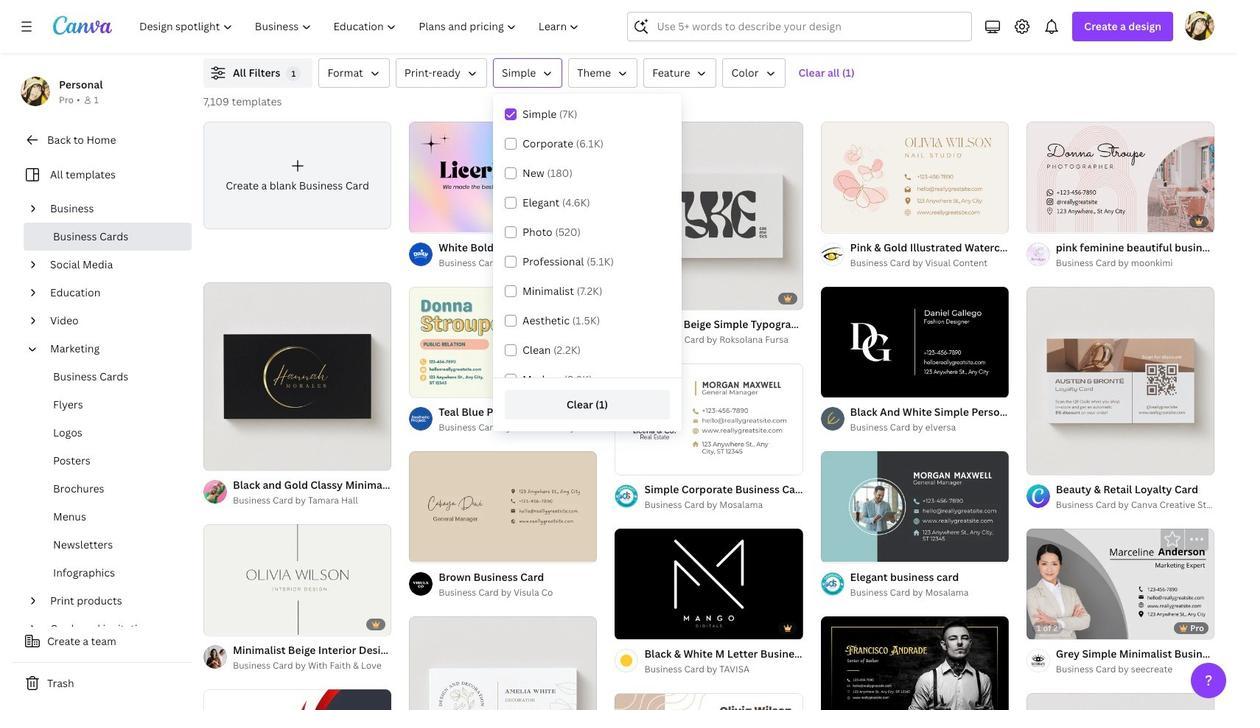 Task type: describe. For each thing, give the bounding box(es) containing it.
stephanie aranda image
[[1186, 11, 1215, 41]]

red black creative modern business card image
[[203, 689, 392, 710]]

1 filter options selected element
[[286, 66, 301, 81]]

elegant business card image
[[821, 452, 1009, 562]]

brown  business card image
[[409, 452, 598, 562]]

simple corporate business card image
[[615, 364, 803, 474]]

white bold gradient skincare business card image
[[409, 122, 598, 232]]

black and gold classy minimalist business card image
[[203, 282, 392, 470]]

beauty & retail loyalty card image
[[1027, 286, 1215, 475]]

Search search field
[[657, 13, 963, 41]]

black & beige simple typography cosmetic brand business card image
[[615, 122, 803, 310]]

minimalist beige interior designer business card image
[[203, 524, 392, 635]]



Task type: locate. For each thing, give the bounding box(es) containing it.
white and beige civil engineering minimalist business card image
[[615, 694, 803, 710]]

black & white m letter business card design brand identity for digital studio design company image
[[615, 529, 803, 639]]

top level navigation element
[[130, 12, 592, 41]]

black and white simple personal business card image
[[821, 287, 1009, 397]]

black and yellow minimalist barber shop  business card image
[[821, 616, 1009, 710]]

create a blank business card element
[[203, 122, 392, 229]]

grey simple minimalist business card free image
[[1027, 529, 1215, 639]]

cream black minimalist modern monogram letter initial business card image
[[1027, 693, 1215, 710]]

olive green and beige simple line art single-side business card for designer or decorator image
[[409, 616, 598, 710]]

teal blue peach and ivory colorful business card image
[[409, 287, 598, 397]]

pink & gold illustrated watercolor butterflies nail studio business card image
[[821, 122, 1009, 232]]

None search field
[[628, 12, 973, 41]]

pink feminine beautiful business women photo salon nail art hair dresser jewelry business cards image
[[1027, 122, 1215, 232]]



Task type: vqa. For each thing, say whether or not it's contained in the screenshot.
2nd "1" from the left
no



